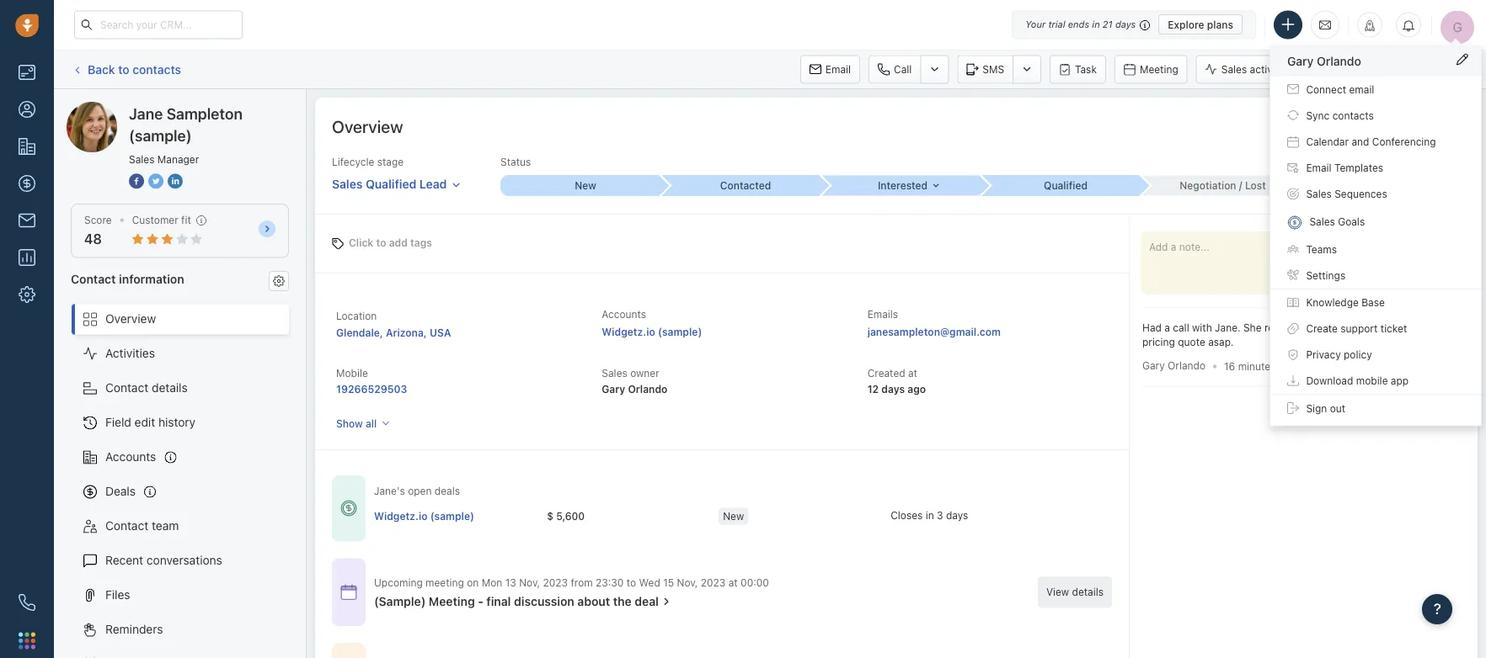Task type: locate. For each thing, give the bounding box(es) containing it.
sales up teams
[[1310, 216, 1336, 228]]

16 minutes ago
[[1224, 360, 1297, 372]]

svg image inside sales sequences link
[[1288, 188, 1299, 200]]

widgetz.io (sample) link down the open at the bottom of page
[[374, 510, 474, 524]]

0 vertical spatial at
[[908, 368, 918, 380]]

sync
[[1306, 110, 1330, 121]]

gary orlando down the "pricing"
[[1143, 360, 1206, 372]]

1 horizontal spatial to
[[376, 237, 386, 249]]

1 vertical spatial widgetz.io
[[374, 511, 428, 523]]

0 horizontal spatial 2023
[[543, 577, 568, 589]]

svg image
[[1288, 110, 1299, 121], [1288, 162, 1299, 174], [1288, 244, 1299, 255], [1288, 297, 1299, 309], [1288, 323, 1299, 335], [1288, 376, 1299, 387], [1288, 403, 1299, 414]]

svg image left teams
[[1288, 244, 1299, 255]]

0 vertical spatial orlando
[[1317, 54, 1362, 68]]

ago right minutes
[[1279, 360, 1297, 372]]

3 svg image from the top
[[1288, 188, 1299, 200]]

score 48
[[84, 214, 112, 247]]

churned
[[1377, 180, 1419, 192]]

negotiation / lost button
[[1141, 176, 1301, 196]]

orlando inside the sales owner gary orlando
[[628, 384, 668, 395]]

sampleton inside jane sampleton (sample)
[[167, 104, 243, 123]]

2 horizontal spatial orlando
[[1317, 54, 1362, 68]]

gary inside the sales owner gary orlando
[[602, 384, 625, 395]]

she
[[1244, 322, 1262, 334]]

contact up recent
[[105, 520, 149, 533]]

sales for sales manager
[[129, 153, 155, 165]]

sales qualified lead link
[[332, 169, 461, 193]]

days right 21
[[1116, 19, 1136, 30]]

show all
[[336, 418, 377, 430]]

19266529503 link
[[336, 384, 407, 395]]

0 vertical spatial contact
[[71, 272, 116, 286]]

svg image up requested
[[1288, 297, 1299, 309]]

svg image for privacy policy
[[1288, 349, 1299, 361]]

email
[[826, 64, 851, 75], [1306, 162, 1332, 174]]

sales left owner
[[602, 368, 628, 380]]

container_wx8msf4aqz5i3rn1 image down 15
[[661, 596, 672, 608]]

0 horizontal spatial email
[[826, 64, 851, 75]]

sync contacts
[[1306, 110, 1374, 121]]

1 nov, from the left
[[519, 577, 540, 589]]

1 horizontal spatial gary orlando
[[1288, 54, 1362, 68]]

2 vertical spatial days
[[946, 510, 969, 522]]

5 svg image from the top
[[1288, 270, 1299, 282]]

0 horizontal spatial container_wx8msf4aqz5i3rn1 image
[[340, 585, 357, 601]]

(sample) down deals
[[430, 511, 474, 523]]

accounts up owner
[[602, 309, 646, 321]]

upcoming
[[374, 577, 423, 589]]

the up the privacy
[[1316, 322, 1331, 334]]

gary down "accounts widgetz.io (sample)"
[[602, 384, 625, 395]]

2 vertical spatial orlando
[[628, 384, 668, 395]]

4 svg image from the top
[[1288, 215, 1303, 230]]

phone image
[[19, 595, 35, 612]]

days right 3
[[946, 510, 969, 522]]

overview up activities
[[105, 312, 156, 326]]

1 horizontal spatial gary
[[1143, 360, 1165, 372]]

contacts down search your crm... text field
[[133, 62, 181, 76]]

widgetz.io (sample) link up owner
[[602, 326, 702, 338]]

sms
[[983, 64, 1005, 75]]

view all notes
[[1270, 401, 1338, 413]]

svg image left calendar
[[1288, 136, 1299, 148]]

in left 21
[[1092, 19, 1100, 30]]

mobile 19266529503
[[336, 368, 407, 395]]

svg image left the sync
[[1288, 110, 1299, 121]]

1 horizontal spatial container_wx8msf4aqz5i3rn1 image
[[661, 596, 672, 608]]

1 horizontal spatial jane
[[129, 104, 163, 123]]

5 svg image from the top
[[1288, 323, 1299, 335]]

13
[[505, 577, 516, 589]]

0 vertical spatial gary
[[1288, 54, 1314, 68]]

freshworks switcher image
[[19, 633, 35, 650]]

Search your CRM... text field
[[74, 11, 243, 39]]

1 horizontal spatial widgetz.io
[[602, 326, 655, 338]]

0 vertical spatial widgetz.io
[[602, 326, 655, 338]]

1 horizontal spatial in
[[1092, 19, 1100, 30]]

gary up connect
[[1288, 54, 1314, 68]]

sales up sales goals
[[1306, 188, 1332, 200]]

/ inside won / churned button
[[1371, 180, 1375, 192]]

the
[[1316, 322, 1331, 334], [613, 595, 632, 609]]

arizona,
[[386, 327, 427, 339]]

2023
[[543, 577, 568, 589], [701, 577, 726, 589]]

1 horizontal spatial meeting
[[1140, 64, 1179, 75]]

the inside had a call with jane. she requested the proposal document and pricing quote asap.
[[1316, 322, 1331, 334]]

fit
[[181, 214, 191, 226]]

meeting inside meeting button
[[1140, 64, 1179, 75]]

1 vertical spatial and
[[1429, 322, 1447, 334]]

1 horizontal spatial nov,
[[677, 577, 698, 589]]

1 horizontal spatial contacts
[[1333, 110, 1374, 121]]

back to contacts
[[88, 62, 181, 76]]

mobile
[[1357, 376, 1388, 387]]

2 svg image from the top
[[1288, 162, 1299, 174]]

svg image for sales sequences
[[1288, 188, 1299, 200]]

with
[[1192, 322, 1212, 334]]

ago right 12
[[908, 384, 926, 395]]

0 horizontal spatial days
[[882, 384, 905, 395]]

0 horizontal spatial gary
[[602, 384, 625, 395]]

svg image inside create support ticket link
[[1288, 323, 1299, 335]]

activities
[[1250, 64, 1293, 75]]

svg image up view all notes
[[1288, 376, 1299, 387]]

teams link
[[1271, 236, 1481, 263]]

1 vertical spatial gary
[[1143, 360, 1165, 372]]

svg image inside privacy policy link
[[1288, 349, 1299, 361]]

email inside email templates link
[[1306, 162, 1332, 174]]

1 svg image from the top
[[1288, 110, 1299, 121]]

0 horizontal spatial view
[[1047, 587, 1069, 599]]

1 svg image from the top
[[1288, 83, 1299, 95]]

1 vertical spatial contacts
[[1333, 110, 1374, 121]]

1 vertical spatial to
[[376, 237, 386, 249]]

svg image for calendar and conferencing
[[1288, 136, 1299, 148]]

1 vertical spatial gary orlando
[[1143, 360, 1206, 372]]

details for view details
[[1072, 587, 1104, 599]]

to left add
[[376, 237, 386, 249]]

sign out
[[1306, 403, 1346, 414]]

about
[[578, 595, 610, 609]]

widgetz.io (sample) link inside row
[[374, 510, 474, 524]]

2 / from the left
[[1371, 180, 1375, 192]]

widgetz.io down jane's
[[374, 511, 428, 523]]

svg image down activities
[[1288, 83, 1299, 95]]

container_wx8msf4aqz5i3rn1 image left upcoming
[[340, 585, 357, 601]]

contacts inside gary orlando menu
[[1333, 110, 1374, 121]]

(sample) up manager
[[191, 102, 239, 115]]

0 vertical spatial days
[[1116, 19, 1136, 30]]

gary orlando up connect
[[1288, 54, 1362, 68]]

days inside created at 12 days ago
[[882, 384, 905, 395]]

4 svg image from the top
[[1288, 297, 1299, 309]]

0 horizontal spatial contacts
[[133, 62, 181, 76]]

1 horizontal spatial accounts
[[602, 309, 646, 321]]

plans
[[1207, 19, 1234, 30]]

days
[[1116, 19, 1136, 30], [882, 384, 905, 395], [946, 510, 969, 522]]

2023 up discussion
[[543, 577, 568, 589]]

1 horizontal spatial deal
[[1374, 64, 1394, 75]]

2 horizontal spatial days
[[1116, 19, 1136, 30]]

contact for contact details
[[105, 381, 149, 395]]

widgetz.io up owner
[[602, 326, 655, 338]]

0 vertical spatial deal
[[1374, 64, 1394, 75]]

privacy policy
[[1306, 349, 1372, 361]]

sales left activities
[[1222, 64, 1247, 75]]

deals
[[435, 486, 460, 498]]

1 vertical spatial email
[[1306, 162, 1332, 174]]

mon
[[482, 577, 502, 589]]

svg image inside sync contacts link
[[1288, 110, 1299, 121]]

0 vertical spatial all
[[1297, 401, 1308, 413]]

deal inside "button"
[[1374, 64, 1394, 75]]

orlando up connect email
[[1317, 54, 1362, 68]]

0 vertical spatial view
[[1270, 401, 1294, 413]]

1 horizontal spatial email
[[1306, 162, 1332, 174]]

0 vertical spatial accounts
[[602, 309, 646, 321]]

pricing
[[1143, 337, 1175, 349]]

document
[[1378, 322, 1426, 334]]

had
[[1143, 322, 1162, 334]]

1 horizontal spatial days
[[946, 510, 969, 522]]

meeting down meeting on the left of page
[[429, 595, 475, 609]]

container_wx8msf4aqz5i3rn1 image
[[340, 585, 357, 601], [661, 596, 672, 608]]

0 horizontal spatial qualified
[[366, 177, 417, 191]]

svg image left email templates
[[1288, 162, 1299, 174]]

overview
[[332, 116, 403, 136], [105, 312, 156, 326]]

0 horizontal spatial all
[[366, 418, 377, 430]]

email button
[[800, 55, 860, 84]]

0 vertical spatial and
[[1352, 136, 1370, 148]]

2 horizontal spatial gary
[[1288, 54, 1314, 68]]

2 vertical spatial contact
[[105, 520, 149, 533]]

1 vertical spatial accounts
[[105, 450, 156, 464]]

details
[[152, 381, 188, 395], [1072, 587, 1104, 599]]

0 vertical spatial contacts
[[133, 62, 181, 76]]

to for click
[[376, 237, 386, 249]]

1 horizontal spatial overview
[[332, 116, 403, 136]]

0 vertical spatial to
[[118, 62, 129, 76]]

jane.
[[1215, 322, 1241, 334]]

0 vertical spatial ago
[[1279, 360, 1297, 372]]

email image
[[1320, 18, 1331, 32]]

email for email
[[826, 64, 851, 75]]

contact down the 48 button
[[71, 272, 116, 286]]

on
[[467, 577, 479, 589]]

facebook circled image
[[129, 172, 144, 190]]

sampleton down back to contacts
[[129, 102, 188, 115]]

view details
[[1047, 587, 1104, 599]]

app
[[1391, 376, 1409, 387]]

0 vertical spatial gary orlando
[[1288, 54, 1362, 68]]

2 svg image from the top
[[1288, 136, 1299, 148]]

accounts up the deals
[[105, 450, 156, 464]]

0 horizontal spatial in
[[926, 510, 934, 522]]

0 horizontal spatial ago
[[908, 384, 926, 395]]

1 horizontal spatial widgetz.io (sample) link
[[602, 326, 702, 338]]

to
[[118, 62, 129, 76], [376, 237, 386, 249], [627, 577, 636, 589]]

0 vertical spatial email
[[826, 64, 851, 75]]

recent
[[105, 554, 143, 568]]

at right created
[[908, 368, 918, 380]]

svg image for sign out
[[1288, 403, 1299, 414]]

accounts for accounts widgetz.io (sample)
[[602, 309, 646, 321]]

0 horizontal spatial to
[[118, 62, 129, 76]]

1 vertical spatial meeting
[[429, 595, 475, 609]]

0 vertical spatial meeting
[[1140, 64, 1179, 75]]

all right show
[[366, 418, 377, 430]]

contact down activities
[[105, 381, 149, 395]]

created
[[868, 368, 906, 380]]

the down 23:30
[[613, 595, 632, 609]]

2 vertical spatial to
[[627, 577, 636, 589]]

lead
[[420, 177, 447, 191]]

0 horizontal spatial nov,
[[519, 577, 540, 589]]

widgetz.io (sample) link
[[602, 326, 702, 338], [374, 510, 474, 524]]

1 horizontal spatial at
[[908, 368, 918, 380]]

sales up facebook circled image
[[129, 153, 155, 165]]

sales down the lifecycle
[[332, 177, 363, 191]]

1 vertical spatial deal
[[635, 595, 659, 609]]

interested button
[[821, 176, 981, 196]]

email inside email button
[[826, 64, 851, 75]]

svg image inside sign out link
[[1288, 403, 1299, 414]]

1 horizontal spatial all
[[1297, 401, 1308, 413]]

accounts inside "accounts widgetz.io (sample)"
[[602, 309, 646, 321]]

1 horizontal spatial the
[[1316, 322, 1331, 334]]

and down customize
[[1352, 136, 1370, 148]]

edit
[[135, 416, 155, 430]]

at left 00:00
[[729, 577, 738, 589]]

customize overview
[[1356, 121, 1452, 132]]

settings
[[1306, 270, 1346, 282]]

janesampleton@gmail.com link
[[868, 324, 1001, 341]]

0 horizontal spatial at
[[729, 577, 738, 589]]

meeting
[[426, 577, 464, 589]]

svg image inside download mobile app link
[[1288, 376, 1299, 387]]

task
[[1075, 64, 1097, 75]]

jane down back
[[100, 102, 126, 115]]

orlando down owner
[[628, 384, 668, 395]]

qualified
[[366, 177, 417, 191], [1044, 180, 1088, 192]]

2 horizontal spatial to
[[627, 577, 636, 589]]

2023 left 00:00
[[701, 577, 726, 589]]

svg image right lost
[[1288, 188, 1299, 200]]

1 vertical spatial details
[[1072, 587, 1104, 599]]

1 vertical spatial widgetz.io (sample) link
[[374, 510, 474, 524]]

to for back
[[118, 62, 129, 76]]

(sample) up owner
[[658, 326, 702, 338]]

contacts down email
[[1333, 110, 1374, 121]]

1 horizontal spatial /
[[1371, 180, 1375, 192]]

in left 3
[[926, 510, 934, 522]]

orlando down "quote"
[[1168, 360, 1206, 372]]

files
[[105, 589, 130, 603]]

details inside view details link
[[1072, 587, 1104, 599]]

svg image left sign in the right of the page
[[1288, 403, 1299, 414]]

connect email
[[1306, 83, 1375, 95]]

email for email templates
[[1306, 162, 1332, 174]]

and right document
[[1429, 322, 1447, 334]]

1 vertical spatial in
[[926, 510, 934, 522]]

to left wed
[[627, 577, 636, 589]]

0 horizontal spatial widgetz.io
[[374, 511, 428, 523]]

1 vertical spatial new
[[723, 511, 744, 523]]

glendale,
[[336, 327, 383, 339]]

6 svg image from the top
[[1288, 376, 1299, 387]]

svg image inside calendar and conferencing link
[[1288, 136, 1299, 148]]

svg image down had a call with jane. she requested the proposal document and pricing quote asap.
[[1288, 349, 1299, 361]]

nov, right 13
[[519, 577, 540, 589]]

meeting down explore
[[1140, 64, 1179, 75]]

sms button
[[958, 55, 1013, 84]]

add
[[389, 237, 408, 249]]

accounts for accounts
[[105, 450, 156, 464]]

1 horizontal spatial orlando
[[1168, 360, 1206, 372]]

deal down wed
[[635, 595, 659, 609]]

0 horizontal spatial widgetz.io (sample) link
[[374, 510, 474, 524]]

overview up "lifecycle stage" at the left
[[332, 116, 403, 136]]

jane down back to contacts
[[129, 104, 163, 123]]

accounts
[[602, 309, 646, 321], [105, 450, 156, 464]]

0 vertical spatial the
[[1316, 322, 1331, 334]]

svg image inside "settings" link
[[1288, 270, 1299, 282]]

1 horizontal spatial view
[[1270, 401, 1294, 413]]

0 horizontal spatial gary orlando
[[1143, 360, 1206, 372]]

svg image inside knowledge base link
[[1288, 297, 1299, 309]]

download mobile app
[[1306, 376, 1409, 387]]

0 horizontal spatial accounts
[[105, 450, 156, 464]]

1 vertical spatial ago
[[908, 384, 926, 395]]

1 horizontal spatial details
[[1072, 587, 1104, 599]]

to right back
[[118, 62, 129, 76]]

deal up connect email link
[[1374, 64, 1394, 75]]

deals
[[105, 485, 136, 499]]

1 horizontal spatial and
[[1429, 322, 1447, 334]]

svg image
[[1288, 83, 1299, 95], [1288, 136, 1299, 148], [1288, 188, 1299, 200], [1288, 215, 1303, 230], [1288, 270, 1299, 282], [1288, 349, 1299, 361]]

0 horizontal spatial details
[[152, 381, 188, 395]]

field edit history
[[105, 416, 196, 430]]

days down created
[[882, 384, 905, 395]]

7 svg image from the top
[[1288, 403, 1299, 414]]

email left call 'button'
[[826, 64, 851, 75]]

1 vertical spatial all
[[366, 418, 377, 430]]

0 horizontal spatial orlando
[[628, 384, 668, 395]]

meeting
[[1140, 64, 1179, 75], [429, 595, 475, 609]]

/ inside negotiation / lost "button"
[[1239, 180, 1243, 192]]

svg image left create
[[1288, 323, 1299, 335]]

email down calendar
[[1306, 162, 1332, 174]]

(sample) inside jane sampleton (sample)
[[129, 126, 192, 145]]

row
[[374, 500, 1063, 535]]

widgetz.io inside "accounts widgetz.io (sample)"
[[602, 326, 655, 338]]

minutes
[[1238, 360, 1276, 372]]

48 button
[[84, 231, 102, 247]]

email templates link
[[1271, 155, 1481, 181]]

all left notes
[[1297, 401, 1308, 413]]

6 svg image from the top
[[1288, 349, 1299, 361]]

customize
[[1356, 121, 1407, 132]]

days inside row
[[946, 510, 969, 522]]

(sample)
[[191, 102, 239, 115], [129, 126, 192, 145], [658, 326, 702, 338], [430, 511, 474, 523]]

svg image inside email templates link
[[1288, 162, 1299, 174]]

svg image for knowledge base
[[1288, 297, 1299, 309]]

1 vertical spatial contact
[[105, 381, 149, 395]]

closes
[[891, 510, 923, 522]]

1 / from the left
[[1239, 180, 1243, 192]]

activities
[[105, 347, 155, 361]]

svg image left sales goals
[[1288, 215, 1303, 230]]

svg image inside connect email link
[[1288, 83, 1299, 95]]

sampleton up manager
[[167, 104, 243, 123]]

0 horizontal spatial overview
[[105, 312, 156, 326]]

3 svg image from the top
[[1288, 244, 1299, 255]]

all inside view all notes link
[[1297, 401, 1308, 413]]

phone element
[[10, 587, 44, 620]]

(sample) inside "accounts widgetz.io (sample)"
[[658, 326, 702, 338]]

0 vertical spatial details
[[152, 381, 188, 395]]

gary down the "pricing"
[[1143, 360, 1165, 372]]

ticket
[[1381, 323, 1408, 335]]

nov, right 15
[[677, 577, 698, 589]]

svg image left settings at the right
[[1288, 270, 1299, 282]]

1 vertical spatial view
[[1047, 587, 1069, 599]]

ago
[[1279, 360, 1297, 372], [908, 384, 926, 395]]

(sample) up 'sales manager'
[[129, 126, 192, 145]]

sales qualified lead
[[332, 177, 447, 191]]

score
[[84, 214, 112, 226]]



Task type: describe. For each thing, give the bounding box(es) containing it.
row containing closes in 3 days
[[374, 500, 1063, 535]]

explore
[[1168, 19, 1205, 30]]

gary orlando menu
[[1270, 46, 1482, 427]]

12
[[868, 384, 879, 395]]

jane's open deals
[[374, 486, 460, 498]]

days for closes in 3 days
[[946, 510, 969, 522]]

connect email link
[[1271, 76, 1481, 102]]

view for view all notes
[[1270, 401, 1294, 413]]

call button
[[869, 55, 920, 84]]

calendar and conferencing link
[[1271, 129, 1481, 155]]

won / churned button
[[1301, 176, 1461, 196]]

svg image for download mobile app
[[1288, 376, 1299, 387]]

svg image for create support ticket
[[1288, 323, 1299, 335]]

contact for contact information
[[71, 272, 116, 286]]

won / churned link
[[1301, 176, 1461, 196]]

svg image for sync contacts
[[1288, 110, 1299, 121]]

settings link
[[1271, 263, 1481, 289]]

upcoming meeting on mon 13 nov, 2023 from 23:30 to wed 15 nov, 2023 at 00:00
[[374, 577, 769, 589]]

sales goals link
[[1271, 207, 1481, 236]]

quote
[[1178, 337, 1206, 349]]

call link
[[869, 55, 920, 84]]

overview
[[1410, 121, 1452, 132]]

lost
[[1245, 180, 1266, 192]]

emails
[[868, 309, 898, 321]]

ago inside created at 12 days ago
[[908, 384, 926, 395]]

0 vertical spatial new
[[575, 180, 596, 192]]

call
[[1173, 322, 1190, 334]]

1 2023 from the left
[[543, 577, 568, 589]]

contact for contact team
[[105, 520, 149, 533]]

1 horizontal spatial new
[[723, 511, 744, 523]]

widgetz.io (sample)
[[374, 511, 474, 523]]

field
[[105, 416, 131, 430]]

sales sequences link
[[1271, 181, 1481, 207]]

19266529503
[[336, 384, 407, 395]]

48
[[84, 231, 102, 247]]

templates
[[1335, 162, 1384, 174]]

add deal
[[1352, 64, 1394, 75]]

knowledge base
[[1306, 297, 1385, 309]]

gary orlando inside menu
[[1288, 54, 1362, 68]]

add
[[1352, 64, 1371, 75]]

requested
[[1265, 322, 1313, 334]]

00:00
[[741, 577, 769, 589]]

proposal
[[1334, 322, 1375, 334]]

/ for negotiation
[[1239, 180, 1243, 192]]

gary inside gary orlando menu
[[1288, 54, 1314, 68]]

policy
[[1344, 349, 1372, 361]]

back to contacts link
[[71, 56, 182, 83]]

trial
[[1049, 19, 1066, 30]]

shade default image
[[1457, 54, 1469, 65]]

privacy policy link
[[1271, 342, 1481, 368]]

0 vertical spatial in
[[1092, 19, 1100, 30]]

2 2023 from the left
[[701, 577, 726, 589]]

from
[[571, 577, 593, 589]]

view details link
[[1038, 577, 1112, 609]]

jane sampleton (sample) up manager
[[129, 104, 243, 145]]

orlando inside menu
[[1317, 54, 1362, 68]]

sales owner gary orlando
[[602, 368, 668, 395]]

0 horizontal spatial meeting
[[429, 595, 475, 609]]

sales inside the sales owner gary orlando
[[602, 368, 628, 380]]

/ for won
[[1371, 180, 1375, 192]]

jane's
[[374, 486, 405, 498]]

3
[[937, 510, 943, 522]]

calendar
[[1306, 136, 1349, 148]]

all for view
[[1297, 401, 1308, 413]]

download mobile app link
[[1271, 368, 1481, 395]]

email
[[1350, 83, 1375, 95]]

1 vertical spatial the
[[613, 595, 632, 609]]

details for contact details
[[152, 381, 188, 395]]

interested
[[878, 180, 928, 192]]

widgetz.io inside row
[[374, 511, 428, 523]]

sales for sales activities
[[1222, 64, 1247, 75]]

container_wx8msf4aqz5i3rn1 image
[[340, 501, 357, 518]]

svg image for connect email
[[1288, 83, 1299, 95]]

all for show
[[366, 418, 377, 430]]

15
[[663, 577, 674, 589]]

jane inside jane sampleton (sample)
[[129, 104, 163, 123]]

a
[[1165, 322, 1170, 334]]

0 vertical spatial overview
[[332, 116, 403, 136]]

accounts widgetz.io (sample)
[[602, 309, 702, 338]]

contact details
[[105, 381, 188, 395]]

conversations
[[147, 554, 222, 568]]

meeting button
[[1115, 55, 1188, 84]]

1 vertical spatial orlando
[[1168, 360, 1206, 372]]

jane sampleton (sample) up 'sales manager'
[[100, 102, 239, 115]]

lifecycle stage
[[332, 156, 404, 168]]

knowledge
[[1306, 297, 1359, 309]]

goals
[[1338, 216, 1365, 228]]

sales for sales goals
[[1310, 216, 1336, 228]]

create
[[1306, 323, 1338, 335]]

location glendale, arizona, usa
[[336, 310, 451, 339]]

2 nov, from the left
[[677, 577, 698, 589]]

sales goals
[[1310, 216, 1365, 228]]

base
[[1362, 297, 1385, 309]]

call
[[894, 64, 912, 75]]

twitter circled image
[[148, 172, 163, 190]]

mng settings image
[[273, 275, 285, 287]]

and inside had a call with jane. she requested the proposal document and pricing quote asap.
[[1429, 322, 1447, 334]]

days for created at 12 days ago
[[882, 384, 905, 395]]

contact information
[[71, 272, 184, 286]]

svg image inside teams link
[[1288, 244, 1299, 255]]

(sample) inside row
[[430, 511, 474, 523]]

won
[[1347, 180, 1369, 192]]

knowledge base link
[[1271, 290, 1481, 316]]

create support ticket
[[1306, 323, 1408, 335]]

sales sequences
[[1306, 188, 1388, 200]]

1 vertical spatial overview
[[105, 312, 156, 326]]

notes
[[1311, 401, 1338, 413]]

download
[[1306, 376, 1354, 387]]

sales for sales sequences
[[1306, 188, 1332, 200]]

svg image inside sales goals link
[[1288, 215, 1303, 230]]

5,600
[[556, 511, 585, 523]]

svg image for email templates
[[1288, 162, 1299, 174]]

linkedin circled image
[[168, 172, 183, 190]]

sales for sales qualified lead
[[332, 177, 363, 191]]

svg image for settings
[[1288, 270, 1299, 282]]

janesampleton@gmail.com
[[868, 326, 1001, 338]]

location
[[336, 310, 377, 322]]

team
[[152, 520, 179, 533]]

0 horizontal spatial deal
[[635, 595, 659, 609]]

customize overview button
[[1331, 115, 1461, 138]]

stage
[[377, 156, 404, 168]]

0 vertical spatial widgetz.io (sample) link
[[602, 326, 702, 338]]

glendale, arizona, usa link
[[336, 327, 451, 339]]

at inside created at 12 days ago
[[908, 368, 918, 380]]

1 horizontal spatial qualified
[[1044, 180, 1088, 192]]

and inside menu
[[1352, 136, 1370, 148]]

view for view details
[[1047, 587, 1069, 599]]

teams
[[1306, 244, 1337, 255]]

$ 5,600
[[547, 511, 585, 523]]

sales manager
[[129, 153, 199, 165]]

0 horizontal spatial jane
[[100, 102, 126, 115]]

out
[[1330, 403, 1346, 414]]



Task type: vqa. For each thing, say whether or not it's contained in the screenshot.


